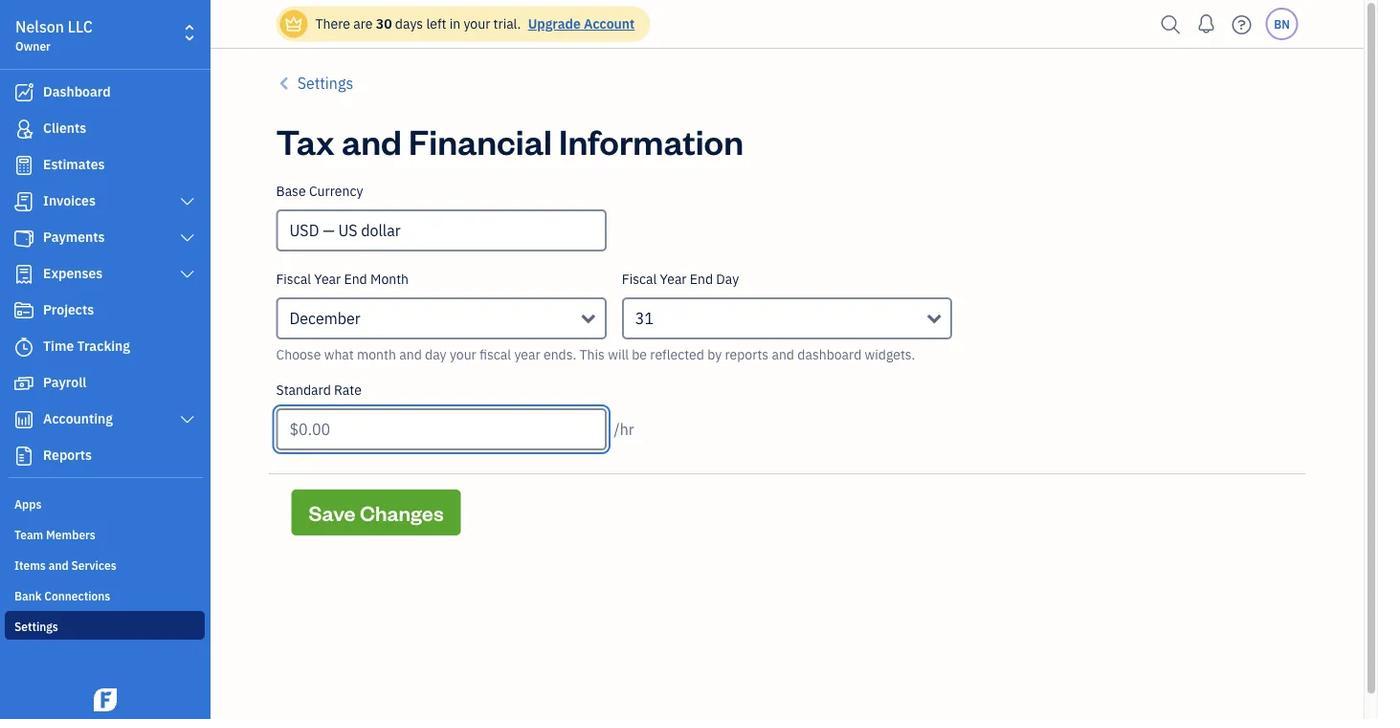 Task type: describe. For each thing, give the bounding box(es) containing it.
upgrade account link
[[524, 15, 635, 33]]

left
[[426, 15, 446, 33]]

notifications image
[[1191, 5, 1222, 43]]

and up currency
[[342, 118, 402, 163]]

Standard Rate text field
[[276, 409, 607, 451]]

bn
[[1274, 16, 1290, 32]]

nelson llc owner
[[15, 17, 93, 54]]

choose
[[276, 346, 321, 364]]

widgets.
[[865, 346, 915, 364]]

items and services
[[14, 558, 116, 573]]

chevron large down image for expenses
[[179, 267, 196, 282]]

and left day
[[399, 346, 422, 364]]

standard rate
[[276, 381, 362, 399]]

31
[[635, 309, 654, 329]]

choose what month and day your fiscal year ends. this will be reflected by reports and dashboard widgets.
[[276, 346, 915, 364]]

fiscal for december
[[276, 270, 311, 288]]

time tracking
[[43, 337, 130, 355]]

clients
[[43, 119, 86, 137]]

client image
[[12, 120, 35, 139]]

report image
[[12, 447, 35, 466]]

estimate image
[[12, 156, 35, 175]]

/hr
[[614, 420, 634, 440]]

reports link
[[5, 439, 205, 474]]

projects link
[[5, 294, 205, 328]]

payments link
[[5, 221, 205, 256]]

there are 30 days left in your trial. upgrade account
[[315, 15, 635, 33]]

day
[[425, 346, 447, 364]]

settings button
[[276, 72, 353, 95]]

items
[[14, 558, 46, 573]]

settings link
[[5, 612, 205, 640]]

save changes button
[[291, 490, 461, 536]]

connections
[[44, 589, 110, 604]]

estimates
[[43, 156, 105, 173]]

go to help image
[[1226, 10, 1257, 39]]

payment image
[[12, 229, 35, 248]]

year for 31
[[660, 270, 687, 288]]

upgrade
[[528, 15, 581, 33]]

apps
[[14, 497, 42, 512]]

owner
[[15, 38, 51, 54]]

dashboard
[[43, 83, 111, 100]]

time
[[43, 337, 74, 355]]

base currency
[[276, 182, 363, 200]]

save
[[309, 499, 356, 526]]

freshbooks image
[[90, 689, 121, 712]]

month
[[370, 270, 409, 288]]

time tracking link
[[5, 330, 205, 365]]

clients link
[[5, 112, 205, 146]]

settings inside button
[[297, 73, 353, 93]]

year
[[514, 346, 540, 364]]

and right reports
[[772, 346, 794, 364]]

year for december
[[314, 270, 341, 288]]

1 vertical spatial your
[[450, 346, 476, 364]]

chart image
[[12, 411, 35, 430]]

dashboard image
[[12, 83, 35, 102]]

tax and financial information
[[276, 118, 744, 163]]

bn button
[[1266, 8, 1298, 40]]

money image
[[12, 374, 35, 393]]

days
[[395, 15, 423, 33]]

chevronleft image
[[276, 72, 294, 95]]

base
[[276, 182, 306, 200]]

search image
[[1156, 10, 1186, 39]]

save changes
[[309, 499, 444, 526]]

payroll link
[[5, 367, 205, 401]]

accounting
[[43, 410, 113, 428]]

in
[[449, 15, 460, 33]]

and inside 'link'
[[49, 558, 69, 573]]



Task type: locate. For each thing, give the bounding box(es) containing it.
end left month
[[344, 270, 367, 288]]

0 vertical spatial settings
[[297, 73, 353, 93]]

Fiscal Year End Day field
[[622, 298, 952, 340]]

account
[[584, 15, 635, 33]]

this
[[580, 346, 605, 364]]

dashboard link
[[5, 76, 205, 110]]

year up "december"
[[314, 270, 341, 288]]

settings inside main element
[[14, 619, 58, 635]]

day
[[716, 270, 739, 288]]

your
[[464, 15, 490, 33], [450, 346, 476, 364]]

expenses link
[[5, 257, 205, 292]]

reflected
[[650, 346, 704, 364]]

1 fiscal from the left
[[276, 270, 311, 288]]

chevron large down image down invoices link
[[179, 231, 196, 246]]

1 year from the left
[[314, 270, 341, 288]]

chevron large down image for invoices
[[179, 194, 196, 210]]

bank connections link
[[5, 581, 205, 610]]

reports
[[43, 446, 92, 464]]

projects
[[43, 301, 94, 319]]

team members link
[[5, 520, 205, 548]]

your right 'in'
[[464, 15, 490, 33]]

fiscal up 31
[[622, 270, 657, 288]]

settings down bank on the left bottom of page
[[14, 619, 58, 635]]

team
[[14, 527, 43, 543]]

crown image
[[284, 14, 304, 34]]

and right items
[[49, 558, 69, 573]]

by
[[707, 346, 722, 364]]

estimates link
[[5, 148, 205, 183]]

end
[[344, 270, 367, 288], [690, 270, 713, 288]]

chevron large down image inside accounting link
[[179, 412, 196, 428]]

your right day
[[450, 346, 476, 364]]

will
[[608, 346, 629, 364]]

expenses
[[43, 265, 103, 282]]

0 vertical spatial your
[[464, 15, 490, 33]]

30
[[376, 15, 392, 33]]

standard
[[276, 381, 331, 399]]

0 horizontal spatial settings
[[14, 619, 58, 635]]

currency
[[309, 182, 363, 200]]

project image
[[12, 301, 35, 321]]

team members
[[14, 527, 96, 543]]

trial.
[[493, 15, 521, 33]]

timer image
[[12, 338, 35, 357]]

settings right chevronleft image
[[297, 73, 353, 93]]

reports
[[725, 346, 769, 364]]

fiscal for 31
[[622, 270, 657, 288]]

information
[[559, 118, 744, 163]]

chevron large down image for payments
[[179, 231, 196, 246]]

month
[[357, 346, 396, 364]]

1 chevron large down image from the top
[[179, 194, 196, 210]]

llc
[[68, 17, 93, 37]]

invoice image
[[12, 192, 35, 212]]

2 year from the left
[[660, 270, 687, 288]]

changes
[[360, 499, 444, 526]]

year left day
[[660, 270, 687, 288]]

dashboard
[[797, 346, 862, 364]]

chevron large down image for accounting
[[179, 412, 196, 428]]

what
[[324, 346, 354, 364]]

apps link
[[5, 489, 205, 518]]

1 horizontal spatial year
[[660, 270, 687, 288]]

chevron large down image
[[179, 194, 196, 210], [179, 267, 196, 282]]

1 horizontal spatial settings
[[297, 73, 353, 93]]

ends.
[[544, 346, 576, 364]]

financial
[[409, 118, 552, 163]]

invoices link
[[5, 185, 205, 219]]

0 vertical spatial chevron large down image
[[179, 194, 196, 210]]

1 vertical spatial chevron large down image
[[179, 267, 196, 282]]

members
[[46, 527, 96, 543]]

fiscal year end month
[[276, 270, 409, 288]]

chevron large down image inside expenses link
[[179, 267, 196, 282]]

0 horizontal spatial end
[[344, 270, 367, 288]]

0 vertical spatial chevron large down image
[[179, 231, 196, 246]]

are
[[353, 15, 373, 33]]

1 vertical spatial settings
[[14, 619, 58, 635]]

expense image
[[12, 265, 35, 284]]

rate
[[334, 381, 362, 399]]

2 chevron large down image from the top
[[179, 412, 196, 428]]

1 horizontal spatial fiscal
[[622, 270, 657, 288]]

nelson
[[15, 17, 64, 37]]

main element
[[0, 0, 258, 720]]

fiscal
[[276, 270, 311, 288], [622, 270, 657, 288]]

services
[[71, 558, 116, 573]]

1 horizontal spatial end
[[690, 270, 713, 288]]

0 horizontal spatial fiscal
[[276, 270, 311, 288]]

bank
[[14, 589, 42, 604]]

payroll
[[43, 374, 86, 391]]

chevron large down image down estimates link on the left of page
[[179, 194, 196, 210]]

be
[[632, 346, 647, 364]]

settings
[[297, 73, 353, 93], [14, 619, 58, 635]]

accounting link
[[5, 403, 205, 437]]

and
[[342, 118, 402, 163], [399, 346, 422, 364], [772, 346, 794, 364], [49, 558, 69, 573]]

Fiscal Year End Month field
[[276, 298, 607, 340]]

2 end from the left
[[690, 270, 713, 288]]

end for december
[[344, 270, 367, 288]]

there
[[315, 15, 350, 33]]

tax
[[276, 118, 335, 163]]

payments
[[43, 228, 105, 246]]

Currency text field
[[278, 212, 605, 250]]

1 end from the left
[[344, 270, 367, 288]]

year
[[314, 270, 341, 288], [660, 270, 687, 288]]

fiscal up "december"
[[276, 270, 311, 288]]

fiscal year end day
[[622, 270, 739, 288]]

2 chevron large down image from the top
[[179, 267, 196, 282]]

december
[[290, 309, 360, 329]]

fiscal
[[480, 346, 511, 364]]

1 chevron large down image from the top
[[179, 231, 196, 246]]

invoices
[[43, 192, 96, 210]]

bank connections
[[14, 589, 110, 604]]

items and services link
[[5, 550, 205, 579]]

chevron large down image up projects link
[[179, 267, 196, 282]]

tracking
[[77, 337, 130, 355]]

chevron large down image
[[179, 231, 196, 246], [179, 412, 196, 428]]

1 vertical spatial chevron large down image
[[179, 412, 196, 428]]

2 fiscal from the left
[[622, 270, 657, 288]]

end for 31
[[690, 270, 713, 288]]

0 horizontal spatial year
[[314, 270, 341, 288]]

end left day
[[690, 270, 713, 288]]

chevron large down image up reports link
[[179, 412, 196, 428]]



Task type: vqa. For each thing, say whether or not it's contained in the screenshot.
rightmost "11/22/2023"
no



